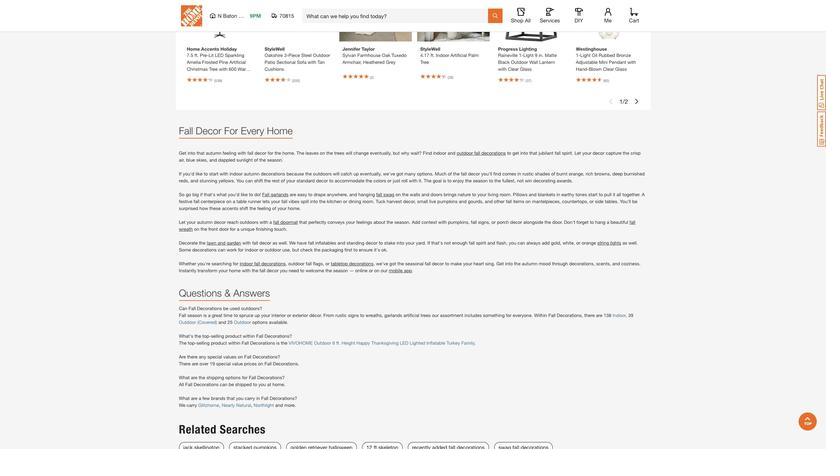 Task type: describe. For each thing, give the bounding box(es) containing it.
the down 'find'
[[495, 178, 501, 184]]

a
[[642, 192, 645, 198]]

through
[[552, 261, 568, 267]]

countertops,
[[562, 199, 588, 205]]

, left "northlight"
[[251, 403, 252, 409]]

we've inside "if you'd like to start with indoor autumn decorations because the outdoors will catch up eventually, we've got many options. much of the fall decor you'll find comes in rustic shades of burnt orange, rich browns, deep burnished reds, and stunning yellows. you can shift the rest of your standard decor to accommodate the colors or just roll with it. the goal is to enjoy the season to the fullest, not win decorating awards."
[[383, 171, 395, 177]]

0 vertical spatial eventually,
[[370, 151, 392, 156]]

your up gourds,
[[478, 192, 487, 198]]

feedback link image
[[817, 111, 826, 147]]

exterior
[[293, 313, 308, 319]]

or right flags,
[[325, 261, 330, 267]]

decorations? for fall
[[253, 355, 280, 360]]

to up "anywhere," at the left top
[[329, 178, 333, 184]]

raineville 1-light 9 in. matte black outdoor wall lantern with clear glass image
[[495, 0, 567, 42]]

decor down whether you're searching for indoor fall decorations , outdoor fall flags, or tabletop decorations
[[267, 268, 279, 274]]

goal
[[433, 178, 442, 184]]

it
[[613, 192, 615, 198]]

turkey
[[447, 341, 460, 346]]

farmhouse
[[357, 53, 381, 58]]

can inside "if you'd like to start with indoor autumn decorations because the outdoors will catch up eventually, we've got many options. much of the fall decor you'll find comes in rustic shades of burnt orange, rich browns, deep burnished reds, and stunning yellows. you can shift the rest of your standard decor to accommodate the colors or just roll with it. the goal is to enjoy the season to the fullest, not win decorating awards."
[[245, 178, 253, 184]]

swag
[[383, 192, 394, 198]]

your down searching
[[219, 268, 228, 274]]

like inside "if you'd like to start with indoor autumn decorations because the outdoors will catch up eventually, we've got many options. much of the fall decor you'll find comes in rustic shades of burnt orange, rich browns, deep burnished reds, and stunning yellows. you can shift the rest of your standard decor to accommodate the colors or just roll with it. the goal is to enjoy the season to the fullest, not win decorating awards."
[[196, 171, 203, 177]]

start inside on the walls and doors brings nature to your living room. pillows and blankets in earthy tones start to pull it all together. a festive fall centerpiece on a table runner lets your fall vibes spill into the kitchen or dining room. tuck harvest decor, small live pumpkins and gourds, and other fall items on mantelpieces, countertops, or side tables. you'll be surprised how these accents shift the feeling of your home.
[[588, 192, 598, 198]]

to inside "what are the shipping options for fall decorations? all fall decorations can be shipped to you at home."
[[253, 382, 257, 388]]

fall up lets
[[262, 192, 269, 198]]

trees inside can fall decorations be used outdoors? fall season is a great time to spruce up your interior or exterior décor. from rustic signs to wreaths, garlands artificial trees our assortment includes something for everyone. within fall decorations, there are 138 indoor , 39 outdoor (covered) and 25 outdoor options available.
[[421, 313, 431, 319]]

as well. some decorations can work for indoor or outdoor use, but check the packaging first to ensure it's ok.
[[179, 241, 638, 253]]

sunlight
[[237, 157, 253, 163]]

to up 'ok.'
[[379, 241, 383, 246]]

0 horizontal spatial not
[[444, 241, 451, 246]]

there inside are there any special values on fall decorations? there are over 19 special value prices on fall decorations.
[[187, 355, 198, 360]]

into inside on the walls and doors brings nature to your living room. pillows and blankets in earthy tones start to pull it all together. a festive fall centerpiece on a table runner lets your fall vibes spill into the kitchen or dining room. tuck harvest decor, small live pumpkins and gourds, and other fall items on mantelpieces, countertops, or side tables. you'll be surprised how these accents shift the feeling of your home.
[[310, 199, 318, 205]]

the inside "what are the shipping options for fall decorations? all fall decorations can be shipped to you at home."
[[199, 375, 205, 381]]

and up dining
[[349, 192, 357, 198]]

get inside , we've got the seasonal fall decor to make your heart sing. get into the autumn mood through decorations, scents, and coziness. instantly transform your home with the fall decor you need to welcome the season — online or on our
[[496, 261, 504, 267]]

0 horizontal spatial carry
[[187, 403, 197, 409]]

are up vibes
[[290, 192, 296, 198]]

decorations inside can fall decorations be used outdoors? fall season is a great time to spruce up your interior or exterior décor. from rustic signs to wreaths, garlands artificial trees our assortment includes something for everyone. within fall decorations, there are 138 indoor , 39 outdoor (covered) and 25 outdoor options available.
[[197, 306, 222, 312]]

and down nature
[[459, 199, 467, 205]]

1 horizontal spatial 2
[[625, 98, 628, 105]]

1-light oil rubbed bronze adjustable mini pendant with hand-blown clear glass image
[[573, 0, 645, 42]]

to right need
[[300, 268, 304, 274]]

oakshire
[[265, 53, 283, 58]]

all
[[617, 192, 621, 198]]

flags,
[[313, 261, 324, 267]]

home. inside on the walls and doors brings nature to your living room. pillows and blankets in earthy tones start to pull it all together. a festive fall centerpiece on a table runner lets your fall vibes spill into the kitchen or dining room. tuck harvest decor, small live pumpkins and gourds, and other fall items on mantelpieces, countertops, or side tables. you'll be surprised how these accents shift the feeling of your home.
[[288, 206, 301, 212]]

0 horizontal spatial top-
[[188, 341, 197, 346]]

up for spruce
[[255, 313, 260, 319]]

vivohome
[[289, 341, 313, 346]]

of right much on the right of the page
[[448, 171, 452, 177]]

37
[[526, 79, 531, 83]]

0 horizontal spatial get
[[179, 151, 186, 156]]

this is the first slide image
[[608, 99, 614, 104]]

with up finishing
[[260, 220, 268, 225]]

steel
[[301, 53, 312, 58]]

0 vertical spatial the
[[297, 151, 304, 156]]

browns,
[[595, 171, 611, 177]]

fall down outdoors?
[[256, 334, 263, 340]]

and inside to get into that jubilant fall spirit. let your decor capture the crisp air, blue skies, and dappled sunlight of the season.
[[209, 157, 217, 163]]

decorations inside "if you'd like to start with indoor autumn decorations because the outdoors will catch up eventually, we've got many options. much of the fall decor you'll find comes in rustic shades of burnt orange, rich browns, deep burnished reds, and stunning yellows. you can shift the rest of your standard decor to accommodate the colors or just roll with it. the goal is to enjoy the season to the fullest, not win decorating awards."
[[261, 171, 285, 177]]

on right items
[[526, 199, 531, 205]]

be inside "what are the shipping options for fall decorations? all fall decorations can be shipped to you at home."
[[229, 382, 234, 388]]

1 vertical spatial product
[[211, 341, 227, 346]]

that right doormat
[[299, 220, 307, 225]]

decor left make
[[432, 261, 444, 267]]

pre-
[[200, 53, 209, 58]]

related searches
[[179, 423, 266, 438]]

finishing
[[256, 227, 273, 232]]

decorating
[[533, 178, 556, 184]]

( 28 )
[[448, 75, 454, 79]]

forget
[[577, 220, 589, 225]]

with inside , we've got the seasonal fall decor to make your heart sing. get into the autumn mood through decorations, scents, and coziness. instantly transform your home with the fall decor you need to welcome the season — online or on our
[[242, 268, 251, 274]]

0 vertical spatial home.
[[282, 151, 295, 156]]

(covered)
[[197, 320, 217, 326]]

westinghouse
[[576, 46, 607, 52]]

to down you'll
[[489, 178, 493, 184]]

fall down "can"
[[179, 313, 186, 319]]

jennifer
[[343, 46, 360, 52]]

outdoor up what's
[[179, 320, 196, 326]]

on up value
[[238, 355, 243, 360]]

standing
[[347, 241, 364, 246]]

) for lit
[[221, 79, 222, 83]]

your up the wreath
[[187, 220, 196, 225]]

stunning
[[200, 178, 217, 184]]

( for lit
[[214, 79, 215, 83]]

0 horizontal spatial that's
[[204, 192, 215, 198]]

and right find at right top
[[448, 151, 456, 156]]

decor up drape
[[316, 178, 328, 184]]

the up standard
[[305, 171, 312, 177]]

your inside to get into that jubilant fall spirit. let your decor capture the crisp air, blue skies, and dappled sunlight of the season.
[[582, 151, 592, 156]]

there inside can fall decorations be used outdoors? fall season is a great time to spruce up your interior or exterior décor. from rustic signs to wreaths, garlands artificial trees our assortment includes something for everyone. within fall decorations, there are 138 indoor , 39 outdoor (covered) and 25 outdoor options available.
[[584, 313, 595, 319]]

the left lawn
[[199, 241, 206, 246]]

the right leaves
[[326, 151, 333, 156]]

led inside the home accents holiday 7.5 ft. pre-lit led sparkling amelia frosted pine artificial christmas tree with 600 warm white micro fairy lights
[[215, 53, 224, 58]]

the down "tabletop"
[[326, 268, 332, 274]]

fall right prices
[[265, 362, 272, 367]]

the right what's
[[195, 334, 201, 340]]

tree inside the home accents holiday 7.5 ft. pre-lit led sparkling amelia frosted pine artificial christmas tree with 600 warm white micro fairy lights
[[209, 66, 218, 72]]

hang
[[595, 220, 606, 225]]

brands
[[211, 396, 225, 402]]

0 horizontal spatial let
[[179, 220, 185, 225]]

we've inside , we've got the seasonal fall decor to make your heart sing. get into the autumn mood through decorations, scents, and coziness. instantly transform your home with the fall decor you need to welcome the season — online or on our
[[376, 261, 388, 267]]

with left the it.
[[409, 178, 418, 184]]

living
[[488, 192, 499, 198]]

autumn up the front
[[197, 220, 213, 225]]

0 vertical spatial we
[[289, 241, 296, 246]]

rest
[[272, 178, 280, 184]]

assortment
[[440, 313, 463, 319]]

1 horizontal spatial room.
[[500, 192, 512, 198]]

or left side
[[590, 199, 594, 205]]

lawn
[[207, 241, 216, 246]]

so go big if that's what you'd like to do! fall garlands are easy to drape anywhere, and hanging fall swag
[[179, 192, 394, 198]]

1 vertical spatial outdoors
[[240, 220, 258, 225]]

runner
[[248, 199, 261, 205]]

outdoor inside progress lighting raineville 1-light 9 in. matte black outdoor wall lantern with clear glass
[[511, 60, 528, 65]]

in inside what are a few brands that you carry in fall decorations? we carry glitzhome , nearly natural , northlight and more.
[[256, 396, 260, 402]]

and right spirit
[[488, 241, 495, 246]]

to left make
[[445, 261, 449, 267]]

oil
[[592, 53, 598, 58]]

decor left you'll
[[468, 171, 480, 177]]

fall inside fall wreath
[[630, 220, 636, 225]]

( for armchair,
[[370, 75, 371, 79]]

sofa
[[297, 60, 307, 65]]

glass inside westinghouse 1-light oil rubbed bronze adjustable mini pendant with hand-blown clear glass
[[615, 66, 627, 72]]

the right sunlight
[[259, 157, 266, 163]]

outdoors inside "if you'd like to start with indoor autumn decorations because the outdoors will catch up eventually, we've got many options. much of the fall decor you'll find comes in rustic shades of burnt orange, rich browns, deep burnished reds, and stunning yellows. you can shift the rest of your standard decor to accommodate the colors or just roll with it. the goal is to enjoy the season to the fullest, not win decorating awards."
[[313, 171, 332, 177]]

1
[[620, 98, 623, 105]]

burnished
[[624, 171, 645, 177]]

up for catch
[[354, 171, 359, 177]]

, down brands
[[219, 403, 220, 409]]

What can we help you find today? search field
[[307, 9, 488, 23]]

the up decor,
[[402, 192, 409, 198]]

/
[[623, 98, 625, 105]]

natural
[[236, 403, 251, 409]]

decorations,
[[569, 261, 595, 267]]

1 vertical spatial special
[[216, 362, 231, 367]]

well. inside as well. some decorations can work for indoor or outdoor use, but check the packaging first to ensure it's ok.
[[629, 241, 638, 246]]

0 horizontal spatial selling
[[197, 341, 210, 346]]

adjustable
[[576, 60, 598, 65]]

to left 'hang'
[[590, 220, 594, 225]]

inflatable
[[427, 341, 445, 346]]

season inside , we've got the seasonal fall decor to make your heart sing. get into the autumn mood through decorations, scents, and coziness. instantly transform your home with the fall decor you need to welcome the season — online or on our
[[333, 268, 348, 274]]

ft. inside what's the top-selling product within fall decorations? the top-selling product within fall decorations is the vivohome outdoor 6 ft. height happy thanksgiving led lighted inflatable turkey family .
[[336, 341, 340, 346]]

perfectly
[[308, 220, 326, 225]]

artificial inside the home accents holiday 7.5 ft. pre-lit led sparkling amelia frosted pine artificial christmas tree with 600 warm white micro fairy lights
[[229, 60, 246, 65]]

the inside "if you'd like to start with indoor autumn decorations because the outdoors will catch up eventually, we've got many options. much of the fall decor you'll find comes in rustic shades of burnt orange, rich browns, deep burnished reds, and stunning yellows. you can shift the rest of your standard decor to accommodate the colors or just roll with it. the goal is to enjoy the season to the fullest, not win decorating awards."
[[424, 178, 432, 184]]

tan
[[318, 60, 325, 65]]

1 horizontal spatial but
[[393, 151, 400, 156]]

1 vertical spatial you'd
[[228, 192, 239, 198]]

with right garden
[[242, 241, 251, 246]]

garlands inside can fall decorations be used outdoors? fall season is a great time to spruce up your interior or exterior décor. from rustic signs to wreaths, garlands artificial trees our assortment includes something for everyone. within fall decorations, there are 138 indoor , 39 outdoor (covered) and 25 outdoor options available.
[[384, 313, 402, 319]]

door.
[[552, 220, 563, 225]]

can fall decorations be used outdoors? fall season is a great time to spruce up your interior or exterior décor. from rustic signs to wreaths, garlands artificial trees our assortment includes something for everyone. within fall decorations, there are 138 indoor , 39 outdoor (covered) and 25 outdoor options available.
[[179, 306, 633, 326]]

feeling inside on the walls and doors brings nature to your living room. pillows and blankets in earthy tones start to pull it all together. a festive fall centerpiece on a table runner lets your fall vibes spill into the kitchen or dining room. tuck harvest decor, small live pumpkins and gourds, and other fall items on mantelpieces, countertops, or side tables. you'll be surprised how these accents shift the feeling of your home.
[[257, 206, 271, 212]]

decor
[[196, 125, 221, 137]]

mood
[[539, 261, 551, 267]]

happy
[[356, 341, 370, 346]]

the up enjoy
[[453, 171, 460, 177]]

what for what are a few brands that you carry in fall decorations? we carry glitzhome , nearly natural , northlight and more.
[[179, 396, 190, 402]]

to left enjoy
[[448, 178, 452, 184]]

outdoors?
[[241, 306, 262, 312]]

seasonal
[[405, 261, 424, 267]]

to down used
[[234, 313, 238, 319]]

538
[[215, 79, 221, 83]]

got inside , we've got the seasonal fall decor to make your heart sing. get into the autumn mood through decorations, scents, and coziness. instantly transform your home with the fall decor you need to welcome the season — online or on our
[[389, 261, 396, 267]]

( 37 )
[[526, 79, 531, 83]]

you inside what are a few brands that you carry in fall decorations? we carry glitzhome , nearly natural , northlight and more.
[[236, 396, 244, 402]]

the left door.
[[545, 220, 551, 225]]

gold,
[[551, 241, 561, 246]]

0 vertical spatial special
[[208, 355, 222, 360]]

nature
[[458, 192, 471, 198]]

a down reach
[[237, 227, 239, 232]]

in inside "if you'd like to start with indoor autumn decorations because the outdoors will catch up eventually, we've got many options. much of the fall decor you'll find comes in rustic shades of burnt orange, rich browns, deep burnished reds, and stunning yellows. you can shift the rest of your standard decor to accommodate the colors or just roll with it. the goal is to enjoy the season to the fullest, not win decorating awards."
[[518, 171, 521, 177]]

fall right within
[[548, 313, 556, 319]]

reds,
[[179, 178, 189, 184]]

are there any special values on fall decorations? there are over 19 special value prices on fall decorations.
[[179, 355, 299, 367]]

on right the wreath
[[194, 227, 199, 232]]

harvest
[[387, 199, 402, 205]]

start inside "if you'd like to start with indoor autumn decorations because the outdoors will catch up eventually, we've got many options. much of the fall decor you'll find comes in rustic shades of burnt orange, rich browns, deep burnished reds, and stunning yellows. you can shift the rest of your standard decor to accommodate the colors or just roll with it. the goal is to enjoy the season to the fullest, not win decorating awards."
[[209, 171, 218, 177]]

whether you're searching for indoor fall decorations , outdoor fall flags, or tabletop decorations
[[179, 261, 374, 267]]

your left yard.
[[406, 241, 415, 246]]

0 horizontal spatial trees
[[334, 151, 344, 156]]

our inside can fall decorations be used outdoors? fall season is a great time to spruce up your interior or exterior décor. from rustic signs to wreaths, garlands artificial trees our assortment includes something for everyone. within fall decorations, there are 138 indoor , 39 outdoor (covered) and 25 outdoor options available.
[[432, 313, 439, 319]]

lighting
[[519, 46, 537, 52]]

with right the context
[[438, 220, 447, 225]]

to inside to get into that jubilant fall spirit. let your decor capture the crisp air, blue skies, and dappled sunlight of the season.
[[507, 151, 511, 156]]

can inside "what are the shipping options for fall decorations? all fall decorations can be shipped to you at home."
[[220, 382, 227, 388]]

fall doormat link
[[273, 220, 298, 225]]

decorations inside "what are the shipping options for fall decorations? all fall decorations can be shipped to you at home."
[[194, 382, 219, 388]]

decorations? for the
[[265, 334, 292, 340]]

of left "burnt"
[[551, 171, 555, 177]]

outdoor down spruce
[[234, 320, 251, 326]]

6
[[332, 341, 335, 346]]

rustic inside can fall decorations be used outdoors? fall season is a great time to spruce up your interior or exterior décor. from rustic signs to wreaths, garlands artificial trees our assortment includes something for everyone. within fall decorations, there are 138 indoor , 39 outdoor (covered) and 25 outdoor options available.
[[335, 313, 347, 319]]

searches
[[220, 423, 266, 438]]

family
[[461, 341, 475, 346]]

pull
[[604, 192, 612, 198]]

reach
[[227, 220, 239, 225]]

the left rest
[[264, 178, 271, 184]]

tree inside stylewell 4.17 ft. indoor artificial palm tree
[[420, 60, 429, 65]]

signs,
[[478, 220, 490, 225]]

&
[[225, 288, 231, 299]]

decorations up online in the left of the page
[[349, 261, 374, 267]]

jubilant
[[539, 151, 554, 156]]

home inside the home accents holiday 7.5 ft. pre-lit led sparkling amelia frosted pine artificial christmas tree with 600 warm white micro fairy lights
[[187, 46, 200, 52]]

fall inside to get into that jubilant fall spirit. let your decor capture the crisp air, blue skies, and dappled sunlight of the season.
[[555, 151, 561, 156]]

the down runner
[[250, 206, 256, 212]]

amelia
[[187, 60, 201, 65]]

0 vertical spatial 2
[[371, 75, 373, 79]]

0 vertical spatial outdoor
[[457, 151, 473, 156]]

the left colors
[[366, 178, 372, 184]]

mobile app .
[[389, 268, 413, 274]]

the left the front
[[201, 227, 207, 232]]

lit
[[209, 53, 214, 58]]

next slide image
[[634, 99, 639, 104]]

season inside can fall decorations be used outdoors? fall season is a great time to spruce up your interior or exterior décor. from rustic signs to wreaths, garlands artificial trees our assortment includes something for everyone. within fall decorations, there are 138 indoor , 39 outdoor (covered) and 25 outdoor options available.
[[187, 313, 202, 319]]

sylvan
[[343, 53, 356, 58]]

your down fall garlands link
[[271, 199, 280, 205]]

decor right porch
[[510, 220, 522, 225]]

earthy
[[562, 192, 574, 198]]

0 vertical spatial .
[[412, 268, 413, 274]]

on right prices
[[258, 362, 263, 367]]

is inside "if you'd like to start with indoor autumn decorations because the outdoors will catch up eventually, we've got many options. much of the fall decor you'll find comes in rustic shades of burnt orange, rich browns, deep burnished reds, and stunning yellows. you can shift the rest of your standard decor to accommodate the colors or just roll with it. the goal is to enjoy the season to the fullest, not win decorating awards."
[[443, 178, 446, 184]]

of right rest
[[281, 178, 285, 184]]

catch
[[341, 171, 352, 177]]

live
[[429, 199, 436, 205]]

ft. inside the home accents holiday 7.5 ft. pre-lit led sparkling amelia frosted pine artificial christmas tree with 600 warm white micro fairy lights
[[195, 53, 199, 58]]

on up harvest
[[396, 192, 401, 198]]

1 vertical spatial like
[[241, 192, 248, 198]]

what's the top-selling product within fall decorations? the top-selling product within fall decorations is the vivohome outdoor 6 ft. height happy thanksgiving led lighted inflatable turkey family .
[[179, 334, 476, 346]]

as inside as well. some decorations can work for indoor or outdoor use, but check the packaging first to ensure it's ok.
[[623, 241, 627, 246]]

decor up door
[[214, 220, 226, 225]]

autumn inside , we've got the seasonal fall decor to make your heart sing. get into the autumn mood through decorations, scents, and coziness. instantly transform your home with the fall decor you need to welcome the season — online or on our
[[522, 261, 538, 267]]

and right pillows
[[529, 192, 537, 198]]

mini
[[599, 60, 608, 65]]

spirit
[[476, 241, 486, 246]]

you inside , we've got the seasonal fall decor to make your heart sing. get into the autumn mood through decorations, scents, and coziness. instantly transform your home with the fall decor you need to welcome the season — online or on our
[[280, 268, 287, 274]]

indoor inside "if you'd like to start with indoor autumn decorations because the outdoors will catch up eventually, we've got many options. much of the fall decor you'll find comes in rustic shades of burnt orange, rich browns, deep burnished reds, and stunning yellows. you can shift the rest of your standard decor to accommodate the colors or just roll with it. the goal is to enjoy the season to the fullest, not win decorating awards."
[[230, 171, 243, 177]]

all inside "what are the shipping options for fall decorations? all fall decorations can be shipped to you at home."
[[179, 382, 184, 388]]

, down "use,"
[[286, 261, 287, 267]]

in inside on the walls and doors brings nature to your living room. pillows and blankets in earthy tones start to pull it all together. a festive fall centerpiece on a table runner lets your fall vibes spill into the kitchen or dining room. tuck harvest decor, small live pumpkins and gourds, and other fall items on mantelpieces, countertops, or side tables. you'll be surprised how these accents shift the feeling of your home.
[[557, 192, 560, 198]]

season. inside to get into that jubilant fall spirit. let your decor capture the crisp air, blue skies, and dappled sunlight of the season.
[[267, 157, 283, 163]]

options inside "what are the shipping options for fall decorations? all fall decorations can be shipped to you at home."
[[225, 375, 241, 381]]

1 vertical spatial if
[[428, 241, 430, 246]]

1 horizontal spatial carry
[[245, 396, 255, 402]]

. inside what's the top-selling product within fall decorations? the top-selling product within fall decorations is the vivohome outdoor 6 ft. height happy thanksgiving led lighted inflatable turkey family .
[[475, 341, 476, 346]]

tuxedo
[[392, 53, 407, 58]]

1 horizontal spatial that's
[[431, 241, 443, 246]]

to up gourds,
[[472, 192, 476, 198]]

lighted
[[410, 341, 425, 346]]

85
[[604, 79, 608, 83]]

to right signs
[[360, 313, 364, 319]]

add
[[412, 220, 420, 225]]

the left 'vivohome'
[[281, 341, 287, 346]]

to left do!
[[249, 192, 253, 198]]

with up yellows.
[[220, 171, 228, 177]]

a inside what are a few brands that you carry in fall decorations? we carry glitzhome , nearly natural , northlight and more.
[[199, 396, 201, 402]]

decorations? inside what are a few brands that you carry in fall decorations? we carry glitzhome , nearly natural , northlight and more.
[[270, 396, 297, 402]]

into up blue
[[188, 151, 195, 156]]

artificial
[[404, 313, 419, 319]]

to up the stunning
[[204, 171, 208, 177]]

and inside what are a few brands that you carry in fall decorations? we carry glitzhome , nearly natural , northlight and more.
[[275, 403, 283, 409]]

fall inside what are a few brands that you carry in fall decorations? we carry glitzhome , nearly natural , northlight and more.
[[261, 396, 268, 402]]

( for patio
[[292, 79, 293, 83]]

for down reach
[[230, 227, 236, 232]]

tabletop decorations link
[[331, 261, 374, 267]]

time
[[224, 313, 233, 319]]

decor down finishing
[[259, 241, 271, 246]]

or right white,
[[576, 241, 581, 246]]

indoor right find at right top
[[433, 151, 446, 156]]

light inside progress lighting raineville 1-light 9 in. matte black outdoor wall lantern with clear glass
[[523, 53, 534, 58]]

be inside on the walls and doors brings nature to your living room. pillows and blankets in earthy tones start to pull it all together. a festive fall centerpiece on a table runner lets your fall vibes spill into the kitchen or dining room. tuck harvest decor, small live pumpkins and gourds, and other fall items on mantelpieces, countertops, or side tables. you'll be surprised how these accents shift the feeling of your home.
[[632, 199, 638, 205]]

outdoor inside stylewell oakshire 3-piece steel outdoor patio sectional sofa with tan cushions
[[313, 53, 330, 58]]

we inside what are a few brands that you carry in fall decorations? we carry glitzhome , nearly natural , northlight and more.
[[179, 403, 185, 409]]

205
[[293, 79, 299, 83]]

with up sunlight
[[238, 151, 246, 156]]

some
[[179, 248, 191, 253]]

home. inside "what are the shipping options for fall decorations? all fall decorations can be shipped to you at home."
[[273, 382, 285, 388]]



Task type: vqa. For each thing, say whether or not it's contained in the screenshot.


Task type: locate. For each thing, give the bounding box(es) containing it.
inflatables
[[315, 241, 336, 246]]

outdoor inside what's the top-selling product within fall decorations? the top-selling product within fall decorations is the vivohome outdoor 6 ft. height happy thanksgiving led lighted inflatable turkey family .
[[314, 341, 331, 346]]

( for in.
[[526, 79, 526, 83]]

1 horizontal spatial home
[[267, 125, 293, 137]]

0 vertical spatial garlands
[[271, 192, 288, 198]]

1 horizontal spatial trees
[[421, 313, 431, 319]]

decorations? for at
[[257, 375, 285, 381]]

you
[[509, 241, 516, 246], [280, 268, 287, 274], [258, 382, 266, 388], [236, 396, 244, 402]]

light up adjustable
[[580, 53, 591, 58]]

with down steel
[[308, 60, 316, 65]]

the right check
[[314, 248, 321, 253]]

we left glitzhome
[[179, 403, 185, 409]]

1 vertical spatial top-
[[188, 341, 197, 346]]

1 horizontal spatial tree
[[420, 60, 429, 65]]

0 horizontal spatial 1-
[[519, 53, 523, 58]]

get right sing.
[[496, 261, 504, 267]]

pumpkins,
[[448, 220, 470, 225]]

decorations? inside "what are the shipping options for fall decorations? all fall decorations can be shipped to you at home."
[[257, 375, 285, 381]]

led inside what's the top-selling product within fall decorations? the top-selling product within fall decorations is the vivohome outdoor 6 ft. height happy thanksgiving led lighted inflatable turkey family .
[[400, 341, 409, 346]]

stylewell up 4.17
[[420, 46, 440, 52]]

1 vertical spatial home
[[267, 125, 293, 137]]

outdoors
[[313, 171, 332, 177], [240, 220, 258, 225]]

or up indoor fall decorations link
[[259, 248, 264, 253]]

is down available.
[[276, 341, 280, 346]]

1 horizontal spatial is
[[276, 341, 280, 346]]

the home depot logo image
[[181, 5, 202, 26]]

blue
[[186, 157, 195, 163]]

got inside "if you'd like to start with indoor autumn decorations because the outdoors will catch up eventually, we've got many options. much of the fall decor you'll find comes in rustic shades of burnt orange, rich browns, deep burnished reds, and stunning yellows. you can shift the rest of your standard decor to accommodate the colors or just roll with it. the goal is to enjoy the season to the fullest, not win decorating awards."
[[396, 171, 403, 177]]

if
[[179, 171, 182, 177], [428, 241, 430, 246]]

shift up do!
[[254, 178, 263, 184]]

start
[[209, 171, 218, 177], [588, 192, 598, 198]]

outdoor left "use,"
[[265, 248, 281, 253]]

lawn and garden link
[[207, 241, 241, 246]]

about
[[374, 220, 385, 225]]

2 1- from the left
[[576, 53, 580, 58]]

0 vertical spatial up
[[354, 171, 359, 177]]

a inside can fall decorations be used outdoors? fall season is a great time to spruce up your interior or exterior décor. from rustic signs to wreaths, garlands artificial trees our assortment includes something for everyone. within fall decorations, there are 138 indoor , 39 outdoor (covered) and 25 outdoor options available.
[[208, 313, 211, 319]]

shift inside "if you'd like to start with indoor autumn decorations because the outdoors will catch up eventually, we've got many options. much of the fall decor you'll find comes in rustic shades of burnt orange, rich browns, deep burnished reds, and stunning yellows. you can shift the rest of your standard decor to accommodate the colors or just roll with it. the goal is to enjoy the season to the fullest, not win decorating awards."
[[254, 178, 263, 184]]

for left everyone.
[[506, 313, 512, 319]]

1 vertical spatial tree
[[209, 66, 218, 72]]

outdoor left 6
[[314, 341, 331, 346]]

door
[[219, 227, 229, 232]]

0 horizontal spatial outdoor
[[265, 248, 281, 253]]

that up nearly
[[227, 396, 235, 402]]

got up just
[[396, 171, 403, 177]]

stylewell for 4.17
[[420, 46, 440, 52]]

fall right "can"
[[189, 306, 196, 312]]

lights
[[610, 241, 621, 246]]

rouge
[[239, 13, 254, 19]]

wreath
[[179, 227, 193, 232]]

2 as from the left
[[623, 241, 627, 246]]

like up the stunning
[[196, 171, 203, 177]]

0 vertical spatial feeling
[[223, 151, 236, 156]]

1- inside westinghouse 1-light oil rubbed bronze adjustable mini pendant with hand-blown clear glass
[[576, 53, 580, 58]]

or inside "if you'd like to start with indoor autumn decorations because the outdoors will catch up eventually, we've got many options. much of the fall decor you'll find comes in rustic shades of burnt orange, rich browns, deep burnished reds, and stunning yellows. you can shift the rest of your standard decor to accommodate the colors or just roll with it. the goal is to enjoy the season to the fullest, not win decorating awards."
[[387, 178, 392, 184]]

and inside , we've got the seasonal fall decor to make your heart sing. get into the autumn mood through decorations, scents, and coziness. instantly transform your home with the fall decor you need to welcome the season — online or on our
[[612, 261, 620, 267]]

0 horizontal spatial light
[[523, 53, 534, 58]]

0 horizontal spatial will
[[333, 171, 340, 177]]

it.
[[419, 178, 423, 184]]

oakshire 3-piece steel outdoor patio sectional sofa with tan cushions image
[[261, 0, 334, 42]]

pendant
[[609, 60, 626, 65]]

season. left the add
[[394, 220, 411, 225]]

your inside can fall decorations be used outdoors? fall season is a great time to spruce up your interior or exterior décor. from rustic signs to wreaths, garlands artificial trees our assortment includes something for everyone. within fall decorations, there are 138 indoor , 39 outdoor (covered) and 25 outdoor options available.
[[261, 313, 270, 319]]

with inside progress lighting raineville 1-light 9 in. matte black outdoor wall lantern with clear glass
[[498, 66, 507, 72]]

on up accents
[[226, 199, 232, 205]]

0 vertical spatial got
[[396, 171, 403, 177]]

yellows.
[[219, 178, 235, 184]]

shop all button
[[510, 8, 532, 24]]

the inside what's the top-selling product within fall decorations? the top-selling product within fall decorations is the vivohome outdoor 6 ft. height happy thanksgiving led lighted inflatable turkey family .
[[179, 341, 187, 346]]

season.
[[267, 157, 283, 163], [394, 220, 411, 225]]

product down 25 at the bottom of the page
[[225, 334, 241, 340]]

sectional
[[277, 60, 296, 65]]

app
[[404, 268, 412, 274]]

1 horizontal spatial like
[[241, 192, 248, 198]]

outdoor inside as well. some decorations can work for indoor or outdoor use, but check the packaging first to ensure it's ok.
[[265, 248, 281, 253]]

and left more.
[[275, 403, 283, 409]]

on inside , we've got the seasonal fall decor to make your heart sing. get into the autumn mood through decorations, scents, and coziness. instantly transform your home with the fall decor you need to welcome the season — online or on our
[[374, 268, 380, 274]]

1 vertical spatial that's
[[431, 241, 443, 246]]

1 vertical spatial start
[[588, 192, 598, 198]]

1 light from the left
[[523, 53, 534, 58]]

heathered
[[363, 60, 385, 65]]

( down progress lighting raineville 1-light 9 in. matte black outdoor wall lantern with clear glass at the right of page
[[526, 79, 526, 83]]

leaves
[[306, 151, 319, 156]]

decorations? inside what's the top-selling product within fall decorations? the top-selling product within fall decorations is the vivohome outdoor 6 ft. height happy thanksgiving led lighted inflatable turkey family .
[[265, 334, 292, 340]]

our inside , we've got the seasonal fall decor to make your heart sing. get into the autumn mood through decorations, scents, and coziness. instantly transform your home with the fall decor you need to welcome the season — online or on our
[[381, 268, 388, 274]]

or inside can fall decorations be used outdoors? fall season is a great time to spruce up your interior or exterior décor. from rustic signs to wreaths, garlands artificial trees our assortment includes something for everyone. within fall decorations, there are 138 indoor , 39 outdoor (covered) and 25 outdoor options available.
[[287, 313, 291, 319]]

0 horizontal spatial home
[[187, 46, 200, 52]]

fall left decor on the left of page
[[179, 125, 193, 137]]

and right lawn
[[218, 241, 225, 246]]

home. right at
[[273, 382, 285, 388]]

( down stylewell 4.17 ft. indoor artificial palm tree
[[448, 75, 449, 79]]

with down 'pine'
[[219, 66, 228, 72]]

0 horizontal spatial room.
[[363, 199, 375, 205]]

what for what are the shipping options for fall decorations? all fall decorations can be shipped to you at home.
[[179, 375, 190, 381]]

0 vertical spatial selling
[[211, 334, 224, 340]]

ft. right 7.5
[[195, 53, 199, 58]]

is inside what's the top-selling product within fall decorations? the top-selling product within fall decorations is the vivohome outdoor 6 ft. height happy thanksgiving led lighted inflatable turkey family .
[[276, 341, 280, 346]]

questions
[[179, 288, 222, 299]]

1 horizontal spatial our
[[432, 313, 439, 319]]

includes
[[465, 313, 482, 319]]

outdoors up unique
[[240, 220, 258, 225]]

are inside are there any special values on fall decorations? there are over 19 special value prices on fall decorations.
[[192, 362, 198, 367]]

related
[[179, 423, 217, 438]]

eventually,
[[370, 151, 392, 156], [360, 171, 382, 177]]

1 stylewell from the left
[[265, 46, 285, 52]]

to left get
[[507, 151, 511, 156]]

is right goal in the top right of the page
[[443, 178, 446, 184]]

season down you'll
[[473, 178, 488, 184]]

1 horizontal spatial season.
[[394, 220, 411, 225]]

1 horizontal spatial top-
[[202, 334, 211, 340]]

2 light from the left
[[580, 53, 591, 58]]

into inside , we've got the seasonal fall decor to make your heart sing. get into the autumn mood through decorations, scents, and coziness. instantly transform your home with the fall decor you need to welcome the season — online or on our
[[505, 261, 513, 267]]

artificial down sparkling
[[229, 60, 246, 65]]

0 vertical spatial decorations
[[197, 306, 222, 312]]

use,
[[282, 248, 291, 253]]

oak
[[382, 53, 390, 58]]

artificial inside stylewell 4.17 ft. indoor artificial palm tree
[[451, 53, 467, 58]]

not
[[517, 178, 524, 184], [444, 241, 451, 246]]

are inside what are a few brands that you carry in fall decorations? we carry glitzhome , nearly natural , northlight and more.
[[191, 396, 197, 402]]

stylewell for oakshire
[[265, 46, 285, 52]]

2 stylewell from the left
[[420, 46, 440, 52]]

2 clear from the left
[[603, 66, 614, 72]]

clear inside westinghouse 1-light oil rubbed bronze adjustable mini pendant with hand-blown clear glass
[[603, 66, 614, 72]]

clear inside progress lighting raineville 1-light 9 in. matte black outdoor wall lantern with clear glass
[[508, 66, 519, 72]]

4.17 ft. indoor artificial palm tree image
[[417, 0, 490, 42]]

the right the about on the left of the page
[[387, 220, 393, 225]]

0 vertical spatial led
[[215, 53, 224, 58]]

( for adjustable
[[603, 79, 604, 83]]

1 vertical spatial indoor
[[613, 313, 626, 319]]

not inside "if you'd like to start with indoor autumn decorations because the outdoors will catch up eventually, we've got many options. much of the fall decor you'll find comes in rustic shades of burnt orange, rich browns, deep burnished reds, and stunning yellows. you can shift the rest of your standard decor to accommodate the colors or just roll with it. the goal is to enjoy the season to the fullest, not win decorating awards."
[[517, 178, 524, 184]]

1 vertical spatial home.
[[288, 206, 301, 212]]

the left leaves
[[297, 151, 304, 156]]

you'd inside "if you'd like to start with indoor autumn decorations because the outdoors will catch up eventually, we've got many options. much of the fall decor you'll find comes in rustic shades of burnt orange, rich browns, deep burnished reds, and stunning yellows. you can shift the rest of your standard decor to accommodate the colors or just roll with it. the goal is to enjoy the season to the fullest, not win decorating awards."
[[183, 171, 194, 177]]

1 vertical spatial let
[[179, 220, 185, 225]]

1 horizontal spatial shift
[[254, 178, 263, 184]]

2 horizontal spatial is
[[443, 178, 446, 184]]

special down values
[[216, 362, 231, 367]]

for up rest
[[268, 151, 273, 156]]

a inside on the walls and doors brings nature to your living room. pillows and blankets in earthy tones start to pull it all together. a festive fall centerpiece on a table runner lets your fall vibes spill into the kitchen or dining room. tuck harvest decor, small live pumpkins and gourds, and other fall items on mantelpieces, countertops, or side tables. you'll be surprised how these accents shift the feeling of your home.
[[233, 199, 235, 205]]

2 what from the top
[[179, 396, 190, 402]]

nearly natural link
[[222, 403, 251, 409]]

0 horizontal spatial we
[[179, 403, 185, 409]]

tables.
[[605, 199, 619, 205]]

( right micro
[[214, 79, 215, 83]]

that inside what are a few brands that you carry in fall decorations? we carry glitzhome , nearly natural , northlight and more.
[[227, 396, 235, 402]]

with inside stylewell oakshire 3-piece steel outdoor patio sectional sofa with tan cushions
[[308, 60, 316, 65]]

0 vertical spatial that's
[[204, 192, 215, 198]]

indoor inside can fall decorations be used outdoors? fall season is a great time to spruce up your interior or exterior décor. from rustic signs to wreaths, garlands artificial trees our assortment includes something for everyone. within fall decorations, there are 138 indoor , 39 outdoor (covered) and 25 outdoor options available.
[[613, 313, 626, 319]]

indoor inside stylewell 4.17 ft. indoor artificial palm tree
[[436, 53, 449, 58]]

1 vertical spatial feeling
[[257, 206, 271, 212]]

special up 19
[[208, 355, 222, 360]]

0 vertical spatial outdoors
[[313, 171, 332, 177]]

tuck
[[376, 199, 385, 205]]

westinghouse 1-light oil rubbed bronze adjustable mini pendant with hand-blown clear glass
[[576, 46, 636, 72]]

decorations down "use,"
[[261, 261, 286, 267]]

1 horizontal spatial garlands
[[384, 313, 402, 319]]

will inside "if you'd like to start with indoor autumn decorations because the outdoors will catch up eventually, we've got many options. much of the fall decor you'll find comes in rustic shades of burnt orange, rich browns, deep burnished reds, and stunning yellows. you can shift the rest of your standard decor to accommodate the colors or just roll with it. the goal is to enjoy the season to the fullest, not win decorating awards."
[[333, 171, 340, 177]]

glass down the wall
[[520, 66, 532, 72]]

or left just
[[387, 178, 392, 184]]

1 1- from the left
[[519, 53, 523, 58]]

( 205 )
[[292, 79, 300, 83]]

sylvan farmhouse oak tuxedo armchair, heathered grey image
[[339, 0, 412, 42]]

fall
[[247, 151, 253, 156], [474, 151, 480, 156], [555, 151, 561, 156], [461, 171, 467, 177], [376, 192, 382, 198], [194, 199, 200, 205], [281, 199, 287, 205], [506, 199, 512, 205], [273, 220, 279, 225], [471, 220, 477, 225], [630, 220, 636, 225], [252, 241, 258, 246], [308, 241, 314, 246], [469, 241, 475, 246], [254, 261, 260, 267], [306, 261, 312, 267], [425, 261, 431, 267], [260, 268, 265, 274]]

centerpiece
[[201, 199, 225, 205]]

for
[[224, 125, 238, 137]]

but inside as well. some decorations can work for indoor or outdoor use, but check the packaging first to ensure it's ok.
[[292, 248, 299, 253]]

stylewell 4.17 ft. indoor artificial palm tree
[[420, 46, 479, 65]]

( 2 )
[[370, 75, 374, 79]]

( down mini
[[603, 79, 604, 83]]

0 vertical spatial what
[[179, 375, 190, 381]]

with down black
[[498, 66, 507, 72]]

of inside on the walls and doors brings nature to your living room. pillows and blankets in earthy tones start to pull it all together. a festive fall centerpiece on a table runner lets your fall vibes spill into the kitchen or dining room. tuck harvest decor, small live pumpkins and gourds, and other fall items on mantelpieces, countertops, or side tables. you'll be surprised how these accents shift the feeling of your home.
[[272, 206, 276, 212]]

you right flash,
[[509, 241, 516, 246]]

colors
[[374, 178, 386, 184]]

enjoy
[[453, 178, 464, 184]]

0 vertical spatial artificial
[[451, 53, 467, 58]]

the right enjoy
[[465, 178, 472, 184]]

on right leaves
[[320, 151, 325, 156]]

black
[[498, 60, 510, 65]]

home up 7.5
[[187, 46, 200, 52]]

) for patio
[[299, 79, 300, 83]]

eventually, inside "if you'd like to start with indoor autumn decorations because the outdoors will catch up eventually, we've got many options. much of the fall decor you'll find comes in rustic shades of burnt orange, rich browns, deep burnished reds, and stunning yellows. you can shift the rest of your standard decor to accommodate the colors or just roll with it. the goal is to enjoy the season to the fullest, not win decorating awards."
[[360, 171, 382, 177]]

string lights link
[[597, 241, 621, 246]]

but
[[393, 151, 400, 156], [292, 248, 299, 253]]

indoor inside as well. some decorations can work for indoor or outdoor use, but check the packaging first to ensure it's ok.
[[245, 248, 258, 253]]

what inside what are a few brands that you carry in fall decorations? we carry glitzhome , nearly natural , northlight and more.
[[179, 396, 190, 402]]

for inside "what are the shipping options for fall decorations? all fall decorations can be shipped to you at home."
[[242, 375, 248, 381]]

with right home
[[242, 268, 251, 274]]

2 right 1
[[625, 98, 628, 105]]

0 vertical spatial our
[[381, 268, 388, 274]]

go
[[186, 192, 191, 198]]

as
[[273, 241, 277, 246], [623, 241, 627, 246]]

1- inside progress lighting raineville 1-light 9 in. matte black outdoor wall lantern with clear glass
[[519, 53, 523, 58]]

much
[[435, 171, 447, 177]]

something
[[483, 313, 505, 319]]

packaging
[[322, 248, 343, 253]]

1 horizontal spatial 1-
[[576, 53, 580, 58]]

, inside , we've got the seasonal fall decor to make your heart sing. get into the autumn mood through decorations, scents, and coziness. instantly transform your home with the fall decor you need to welcome the season — online or on our
[[374, 261, 375, 267]]

light down lighting
[[523, 53, 534, 58]]

the left shipping
[[199, 375, 205, 381]]

0 vertical spatial start
[[209, 171, 218, 177]]

welcome
[[306, 268, 324, 274]]

) for adjustable
[[608, 79, 609, 83]]

on
[[320, 151, 325, 156], [396, 192, 401, 198], [226, 199, 232, 205], [526, 199, 531, 205], [194, 227, 199, 232], [374, 268, 380, 274], [238, 355, 243, 360], [258, 362, 263, 367]]

1 vertical spatial got
[[389, 261, 396, 267]]

nearly
[[222, 403, 235, 409]]

holiday
[[220, 46, 237, 52]]

let
[[575, 151, 581, 156], [179, 220, 185, 225]]

2 horizontal spatial the
[[424, 178, 432, 184]]

0 horizontal spatial there
[[187, 355, 198, 360]]

trees
[[334, 151, 344, 156], [421, 313, 431, 319]]

0 horizontal spatial but
[[292, 248, 299, 253]]

a right 'hang'
[[607, 220, 609, 225]]

tree down frosted
[[209, 66, 218, 72]]

garlands left artificial
[[384, 313, 402, 319]]

to inside as well. some decorations can work for indoor or outdoor use, but check the packaging first to ensure it's ok.
[[354, 248, 358, 253]]

1 well. from the left
[[279, 241, 288, 246]]

into right sing.
[[505, 261, 513, 267]]

tabletop
[[331, 261, 348, 267]]

0 horizontal spatial is
[[203, 313, 207, 319]]

0 horizontal spatial shift
[[240, 206, 248, 212]]

) for tree
[[453, 75, 454, 79]]

0 horizontal spatial if
[[179, 171, 182, 177]]

0 horizontal spatial feeling
[[223, 151, 236, 156]]

top- down (covered) on the bottom left
[[202, 334, 211, 340]]

0 vertical spatial product
[[225, 334, 241, 340]]

0 vertical spatial we've
[[383, 171, 395, 177]]

up inside "if you'd like to start with indoor autumn decorations because the outdoors will catch up eventually, we've got many options. much of the fall decor you'll find comes in rustic shades of burnt orange, rich browns, deep burnished reds, and stunning yellows. you can shift the rest of your standard decor to accommodate the colors or just roll with it. the goal is to enjoy the season to the fullest, not win decorating awards."
[[354, 171, 359, 177]]

that inside to get into that jubilant fall spirit. let your decor capture the crisp air, blue skies, and dappled sunlight of the season.
[[529, 151, 537, 156]]

clear down mini
[[603, 66, 614, 72]]

0 vertical spatial if
[[179, 171, 182, 177]]

1 vertical spatial shift
[[240, 206, 248, 212]]

decorate
[[179, 241, 198, 246]]

28
[[449, 75, 453, 79]]

1 vertical spatial the
[[424, 178, 432, 184]]

options inside can fall decorations be used outdoors? fall season is a great time to spruce up your interior or exterior décor. from rustic signs to wreaths, garlands artificial trees our assortment includes something for everyone. within fall decorations, there are 138 indoor , 39 outdoor (covered) and 25 outdoor options available.
[[252, 320, 268, 326]]

2 vertical spatial the
[[179, 341, 187, 346]]

fall inside "if you'd like to start with indoor autumn decorations because the outdoors will catch up eventually, we've got many options. much of the fall decor you'll find comes in rustic shades of burnt orange, rich browns, deep burnished reds, and stunning yellows. you can shift the rest of your standard decor to accommodate the colors or just roll with it. the goal is to enjoy the season to the fullest, not win decorating awards."
[[461, 171, 467, 177]]

0 horizontal spatial options
[[225, 375, 241, 381]]

) for in.
[[531, 79, 531, 83]]

wreaths,
[[366, 313, 383, 319]]

within down outdoor link
[[243, 334, 255, 340]]

white
[[187, 73, 199, 79]]

let up the wreath
[[179, 220, 185, 225]]

services button
[[539, 8, 561, 24]]

string
[[597, 241, 609, 246]]

1 vertical spatial in
[[557, 192, 560, 198]]

your left heart
[[463, 261, 472, 267]]

1 horizontal spatial feeling
[[257, 206, 271, 212]]

a up finishing
[[270, 220, 272, 225]]

into right stake
[[397, 241, 404, 246]]

light inside westinghouse 1-light oil rubbed bronze adjustable mini pendant with hand-blown clear glass
[[580, 53, 591, 58]]

indoor up indoor fall decorations link
[[245, 248, 258, 253]]

be inside can fall decorations be used outdoors? fall season is a great time to spruce up your interior or exterior décor. from rustic signs to wreaths, garlands artificial trees our assortment includes something for everyone. within fall decorations, there are 138 indoor , 39 outdoor (covered) and 25 outdoor options available.
[[223, 306, 228, 312]]

can right you
[[245, 178, 253, 184]]

1 vertical spatial up
[[255, 313, 260, 319]]

) left lights
[[221, 79, 222, 83]]

1 horizontal spatial in
[[518, 171, 521, 177]]

fall up prices
[[244, 355, 251, 360]]

1 vertical spatial .
[[475, 341, 476, 346]]

0 vertical spatial let
[[575, 151, 581, 156]]

and inside "if you'd like to start with indoor autumn decorations because the outdoors will catch up eventually, we've got many options. much of the fall decor you'll find comes in rustic shades of burnt orange, rich browns, deep burnished reds, and stunning yellows. you can shift the rest of your standard decor to accommodate the colors or just roll with it. the goal is to enjoy the season to the fullest, not win decorating awards."
[[190, 178, 198, 184]]

1 horizontal spatial stylewell
[[420, 46, 440, 52]]

2
[[371, 75, 373, 79], [625, 98, 628, 105]]

and up first
[[338, 241, 345, 246]]

fairy
[[213, 73, 223, 79]]

7.5 ft. pre-lit led sparkling amelia frosted pine artificial christmas tree with 600 warm white micro fairy lights image
[[184, 0, 256, 42]]

1 what from the top
[[179, 375, 190, 381]]

or left dining
[[343, 199, 347, 205]]

crisp
[[631, 151, 641, 156]]

, inside can fall decorations be used outdoors? fall season is a great time to spruce up your interior or exterior décor. from rustic signs to wreaths, garlands artificial trees our assortment includes something for everyone. within fall decorations, there are 138 indoor , 39 outdoor (covered) and 25 outdoor options available.
[[626, 313, 627, 319]]

shipping
[[206, 375, 224, 381]]

0 horizontal spatial the
[[179, 341, 187, 346]]

0 vertical spatial get
[[179, 151, 186, 156]]

decorations? inside are there any special values on fall decorations? there are over 19 special value prices on fall decorations.
[[253, 355, 280, 360]]

options.
[[417, 171, 434, 177]]

1 vertical spatial what
[[179, 396, 190, 402]]

1 vertical spatial rustic
[[335, 313, 347, 319]]

the up rest
[[275, 151, 281, 156]]

glass
[[520, 66, 532, 72], [615, 66, 627, 72]]

anywhere,
[[327, 192, 348, 198]]

for inside as well. some decorations can work for indoor or outdoor use, but check the packaging first to ensure it's ok.
[[238, 248, 244, 253]]

1 horizontal spatial all
[[525, 17, 531, 23]]

1 horizontal spatial season
[[333, 268, 348, 274]]

are inside "what are the shipping options for fall decorations? all fall decorations can be shipped to you at home."
[[191, 375, 197, 381]]

can left always
[[518, 241, 525, 246]]

2 glass from the left
[[615, 66, 627, 72]]

1-
[[519, 53, 523, 58], [576, 53, 580, 58]]

porch
[[497, 220, 509, 225]]

your up fall doormat link
[[278, 206, 287, 212]]

0 vertical spatial be
[[632, 199, 638, 205]]

win
[[525, 178, 532, 184]]

unique
[[241, 227, 255, 232]]

gourds,
[[468, 199, 484, 205]]

add
[[542, 241, 550, 246]]

0 horizontal spatial like
[[196, 171, 203, 177]]

2 vertical spatial decorations
[[194, 382, 219, 388]]

1 horizontal spatial .
[[475, 341, 476, 346]]

awards.
[[557, 178, 573, 184]]

rustic inside "if you'd like to start with indoor autumn decorations because the outdoors will catch up eventually, we've got many options. much of the fall decor you'll find comes in rustic shades of burnt orange, rich browns, deep burnished reds, and stunning yellows. you can shift the rest of your standard decor to accommodate the colors or just roll with it. the goal is to enjoy the season to the fullest, not win decorating awards."
[[523, 171, 534, 177]]

the down drape
[[319, 199, 326, 205]]

decor inside to get into that jubilant fall spirit. let your decor capture the crisp air, blue skies, and dappled sunlight of the season.
[[593, 151, 605, 156]]

cushions
[[265, 66, 284, 72]]

the left crisp
[[623, 151, 629, 156]]

1 clear from the left
[[508, 66, 519, 72]]

0 horizontal spatial ft.
[[195, 53, 199, 58]]

shades
[[535, 171, 550, 177]]

and up small
[[422, 192, 429, 198]]

if
[[200, 192, 203, 198]]

with
[[308, 60, 316, 65], [628, 60, 636, 65], [219, 66, 228, 72], [498, 66, 507, 72], [238, 151, 246, 156], [220, 171, 228, 177], [409, 178, 418, 184], [260, 220, 268, 225], [438, 220, 447, 225], [242, 241, 251, 246], [242, 268, 251, 274]]

are inside can fall decorations be used outdoors? fall season is a great time to spruce up your interior or exterior décor. from rustic signs to wreaths, garlands artificial trees our assortment includes something for everyone. within fall decorations, there are 138 indoor , 39 outdoor (covered) and 25 outdoor options available.
[[596, 313, 603, 319]]

0 horizontal spatial 2
[[371, 75, 373, 79]]

1 vertical spatial artificial
[[229, 60, 246, 65]]

product up values
[[211, 341, 227, 346]]

or inside as well. some decorations can work for indoor or outdoor use, but check the packaging first to ensure it's ok.
[[259, 248, 264, 253]]

decor up it's
[[366, 241, 378, 246]]

and inside can fall decorations be used outdoors? fall season is a great time to spruce up your interior or exterior décor. from rustic signs to wreaths, garlands artificial trees our assortment includes something for everyone. within fall decorations, there are 138 indoor , 39 outdoor (covered) and 25 outdoor options available.
[[218, 320, 226, 326]]

0 horizontal spatial clear
[[508, 66, 519, 72]]

you
[[236, 178, 244, 184]]

feeling up dappled
[[223, 151, 236, 156]]

1 vertical spatial 2
[[625, 98, 628, 105]]

0 vertical spatial not
[[517, 178, 524, 184]]

of right sunlight
[[254, 157, 258, 163]]

autumn up you
[[244, 171, 260, 177]]

1 as from the left
[[273, 241, 277, 246]]

orange
[[582, 241, 596, 246]]

2 well. from the left
[[629, 241, 638, 246]]

1 horizontal spatial will
[[346, 151, 352, 156]]

1 horizontal spatial within
[[243, 334, 255, 340]]

) for armchair,
[[373, 75, 374, 79]]

1 horizontal spatial outdoor
[[288, 261, 305, 267]]

1 vertical spatial our
[[432, 313, 439, 319]]

live chat image
[[817, 75, 826, 110]]

got up mobile
[[389, 261, 396, 267]]

white,
[[563, 241, 575, 246]]

for inside can fall decorations be used outdoors? fall season is a great time to spruce up your interior or exterior décor. from rustic signs to wreaths, garlands artificial trees our assortment includes something for everyone. within fall decorations, there are 138 indoor , 39 outdoor (covered) and 25 outdoor options available.
[[506, 313, 512, 319]]

, down it's
[[374, 261, 375, 267]]

0 horizontal spatial season
[[187, 313, 202, 319]]

0 vertical spatial home
[[187, 46, 200, 52]]

mantelpieces,
[[532, 199, 561, 205]]

be left shipped
[[229, 382, 234, 388]]

) down the sofa
[[299, 79, 300, 83]]

shift down table in the top left of the page
[[240, 206, 248, 212]]

( for tree
[[448, 75, 449, 79]]

and down living
[[485, 199, 493, 205]]

capture
[[606, 151, 622, 156]]

1 horizontal spatial glass
[[615, 66, 627, 72]]

1 glass from the left
[[520, 66, 532, 72]]

ft. right 4.17
[[431, 53, 435, 58]]

1 vertical spatial garlands
[[384, 313, 402, 319]]

trees left change
[[334, 151, 344, 156]]

décor.
[[309, 313, 322, 319]]

all inside button
[[525, 17, 531, 23]]

of inside to get into that jubilant fall spirit. let your decor capture the crisp air, blue skies, and dappled sunlight of the season.
[[254, 157, 258, 163]]

fall up are there any special values on fall decorations? there are over 19 special value prices on fall decorations.
[[242, 341, 249, 346]]

be down together.
[[632, 199, 638, 205]]

1 vertical spatial outdoor
[[265, 248, 281, 253]]

0 horizontal spatial rustic
[[335, 313, 347, 319]]

need
[[289, 268, 299, 274]]

in up "northlight"
[[256, 396, 260, 402]]

2 vertical spatial in
[[256, 396, 260, 402]]

up up accommodate at the top left
[[354, 171, 359, 177]]

autumn up skies,
[[206, 151, 221, 156]]

let inside to get into that jubilant fall spirit. let your decor capture the crisp air, blue skies, and dappled sunlight of the season.
[[575, 151, 581, 156]]

0 horizontal spatial within
[[228, 341, 240, 346]]

0 vertical spatial top-
[[202, 334, 211, 340]]

1 vertical spatial will
[[333, 171, 340, 177]]

into
[[188, 151, 195, 156], [520, 151, 528, 156], [310, 199, 318, 205], [397, 241, 404, 246], [505, 261, 513, 267]]

0 vertical spatial in
[[518, 171, 521, 177]]

signs
[[348, 313, 359, 319]]

0 vertical spatial like
[[196, 171, 203, 177]]

is inside can fall decorations be used outdoors? fall season is a great time to spruce up your interior or exterior décor. from rustic signs to wreaths, garlands artificial trees our assortment includes something for everyone. within fall decorations, there are 138 indoor , 39 outdoor (covered) and 25 outdoor options available.
[[203, 313, 207, 319]]

if right yard.
[[428, 241, 430, 246]]

1 horizontal spatial clear
[[603, 66, 614, 72]]

1- up adjustable
[[576, 53, 580, 58]]



